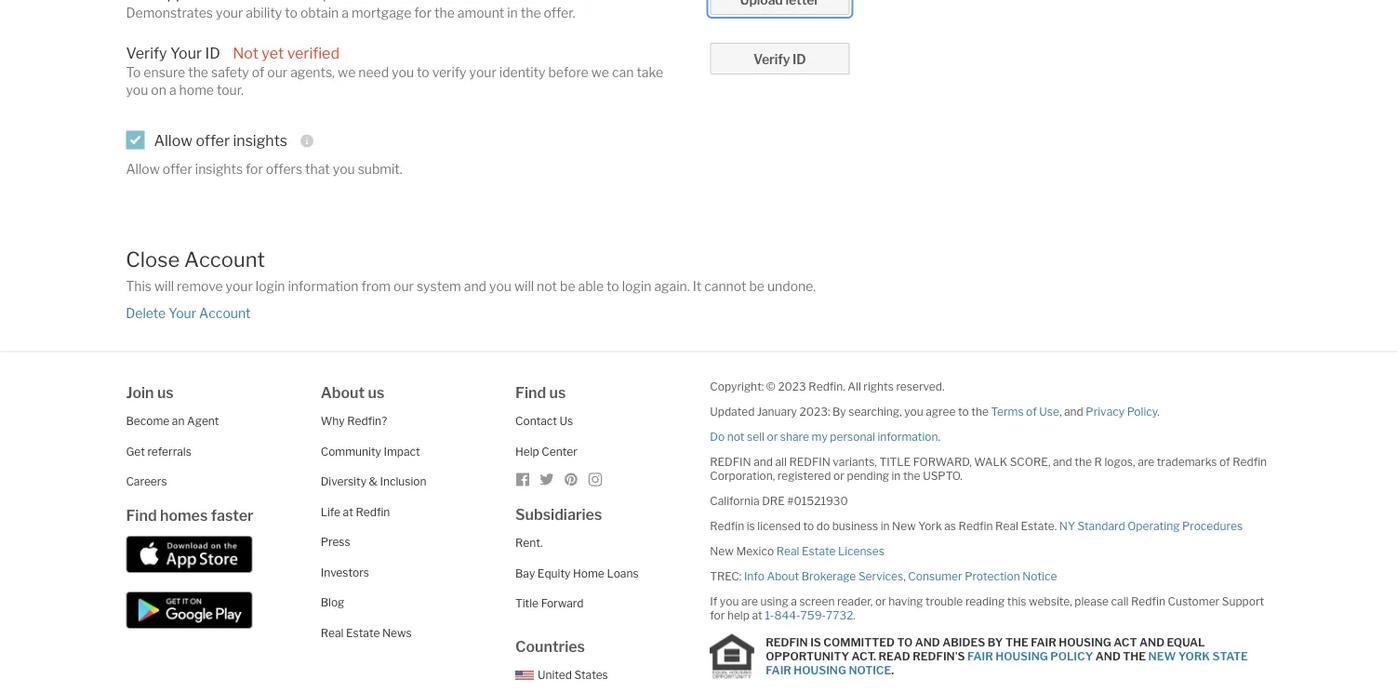 Task type: describe. For each thing, give the bounding box(es) containing it.
redfin inside redfin and all redfin variants, title forward, walk score, and the r logos, are trademarks of redfin corporation, registered or pending in the uspto.
[[1233, 455, 1268, 469]]

find for find homes faster
[[126, 506, 157, 524]]

verify
[[432, 64, 467, 80]]

our inside close account this will remove your login information from our system and you will not be able to login again. it cannot be undone.
[[394, 278, 414, 294]]

fair inside redfin is committed to and abides by the fair housing act and equal opportunity act. read redfin's
[[1031, 635, 1057, 649]]

1 horizontal spatial in
[[881, 520, 890, 533]]

our inside to ensure the safety of our agents, we need you to verify your identity before we can take you on a home tour.
[[267, 64, 288, 80]]

amount
[[458, 4, 505, 20]]

redfin instagram image
[[588, 472, 603, 487]]

to right ability
[[285, 4, 298, 20]]

. down read
[[892, 663, 894, 677]]

submit.
[[358, 161, 403, 177]]

0 horizontal spatial id
[[205, 44, 220, 62]]

redfin down '&'
[[356, 505, 390, 519]]

759-
[[801, 609, 826, 622]]

equity
[[538, 567, 571, 580]]

1 horizontal spatial estate
[[802, 545, 836, 558]]

redfin right the as
[[959, 520, 993, 533]]

redfin up registered
[[789, 455, 831, 469]]

insights for allow offer insights
[[233, 132, 288, 150]]

at inside the if you are using a screen reader, or having trouble reading this website, please call redfin customer support for help at
[[752, 609, 763, 622]]

trouble
[[926, 595, 963, 608]]

blog button
[[321, 596, 345, 609]]

the inside redfin is committed to and abides by the fair housing act and equal opportunity act. read redfin's
[[1006, 635, 1029, 649]]

1 vertical spatial of
[[1027, 405, 1037, 419]]

act
[[1114, 635, 1138, 649]]

terms of use link
[[992, 405, 1060, 419]]

1 vertical spatial account
[[199, 305, 251, 321]]

. down reader,
[[854, 609, 856, 622]]

as
[[945, 520, 957, 533]]

undone.
[[768, 278, 816, 294]]

copyright: © 2023 redfin. all rights reserved.
[[710, 380, 945, 393]]

1 horizontal spatial and
[[1096, 649, 1121, 663]]

real estate news
[[321, 626, 412, 640]]

find us
[[515, 384, 566, 402]]

0 horizontal spatial about
[[321, 384, 365, 402]]

0 horizontal spatial real
[[321, 626, 344, 640]]

1 vertical spatial real
[[777, 545, 800, 558]]

standard
[[1078, 520, 1126, 533]]

redfin twitter image
[[540, 472, 555, 487]]

insights for allow offer insights for offers that you submit.
[[195, 161, 243, 177]]

0 horizontal spatial ,
[[904, 570, 906, 583]]

impact
[[384, 445, 420, 458]]

contact
[[515, 414, 557, 428]]

trademarks
[[1157, 455, 1218, 469]]

us flag image
[[515, 671, 534, 680]]

subsidiaries
[[515, 506, 602, 524]]

0 vertical spatial your
[[216, 4, 243, 20]]

new york state fair housing notice link
[[766, 649, 1249, 677]]

york
[[1179, 649, 1211, 663]]

your inside close account this will remove your login information from our system and you will not be able to login again. it cannot be undone.
[[226, 278, 253, 294]]

are inside the if you are using a screen reader, or having trouble reading this website, please call redfin customer support for help at
[[742, 595, 758, 608]]

call
[[1112, 595, 1129, 608]]

your for verify
[[170, 44, 202, 62]]

delete
[[126, 305, 166, 321]]

tour.
[[217, 82, 244, 98]]

that
[[305, 161, 330, 177]]

uspto.
[[923, 469, 963, 483]]

a inside the if you are using a screen reader, or having trouble reading this website, please call redfin customer support for help at
[[791, 595, 797, 608]]

need
[[359, 64, 389, 80]]

a inside to ensure the safety of our agents, we need you to verify your identity before we can take you on a home tour.
[[169, 82, 176, 98]]

if
[[710, 595, 718, 608]]

life
[[321, 505, 341, 519]]

use
[[1040, 405, 1060, 419]]

2 horizontal spatial real
[[996, 520, 1019, 533]]

bay equity home loans
[[515, 567, 639, 580]]

you down to
[[126, 82, 148, 98]]

. down agree
[[939, 430, 941, 444]]

and right score,
[[1053, 455, 1073, 469]]

verify for verify id
[[754, 52, 790, 68]]

york
[[919, 520, 942, 533]]

to right agree
[[958, 405, 969, 419]]

rent.
[[515, 536, 543, 550]]

1 login from the left
[[256, 278, 285, 294]]

0 vertical spatial in
[[507, 4, 518, 20]]

the inside to ensure the safety of our agents, we need you to verify your identity before we can take you on a home tour.
[[188, 64, 208, 80]]

home
[[573, 567, 605, 580]]

please
[[1075, 595, 1109, 608]]

2 horizontal spatial and
[[1140, 635, 1165, 649]]

your for delete
[[169, 305, 196, 321]]

us for find us
[[550, 384, 566, 402]]

your inside to ensure the safety of our agents, we need you to verify your identity before we can take you on a home tour.
[[469, 64, 497, 80]]

2 login from the left
[[622, 278, 652, 294]]

join
[[126, 384, 154, 402]]

are inside redfin and all redfin variants, title forward, walk score, and the r logos, are trademarks of redfin corporation, registered or pending in the uspto.
[[1138, 455, 1155, 469]]

1-
[[765, 609, 775, 622]]

reserved.
[[897, 380, 945, 393]]

united
[[538, 668, 572, 681]]

allow for allow offer insights for offers that you submit.
[[126, 161, 160, 177]]

privacy policy link
[[1086, 405, 1158, 419]]

rights
[[864, 380, 894, 393]]

&
[[369, 475, 378, 488]]

on
[[151, 82, 166, 98]]

allow for allow offer insights
[[154, 132, 193, 150]]

why redfin?
[[321, 414, 387, 428]]

updated january 2023: by searching, you agree to the terms of use , and privacy policy .
[[710, 405, 1160, 419]]

fair housing policy and the
[[968, 649, 1149, 663]]

0 horizontal spatial estate
[[346, 626, 380, 640]]

abides
[[943, 635, 986, 649]]

take
[[637, 64, 664, 80]]

variants,
[[833, 455, 877, 469]]

life at redfin
[[321, 505, 390, 519]]

life at redfin button
[[321, 505, 390, 519]]

blog
[[321, 596, 345, 609]]

support
[[1223, 595, 1265, 608]]

2023
[[778, 380, 807, 393]]

to
[[126, 64, 141, 80]]

redfin left is
[[710, 520, 745, 533]]

screen
[[800, 595, 835, 608]]

close account this will remove your login information from our system and you will not be able to login again. it cannot be undone.
[[126, 247, 816, 294]]

you inside the if you are using a screen reader, or having trouble reading this website, please call redfin customer support for help at
[[720, 595, 739, 608]]

help center
[[515, 445, 578, 458]]

1 be from the left
[[560, 278, 576, 294]]

redfin?
[[347, 414, 387, 428]]

do not sell or share my personal information .
[[710, 430, 941, 444]]

become an agent
[[126, 414, 219, 428]]

corporation,
[[710, 469, 775, 483]]

to inside close account this will remove your login information from our system and you will not be able to login again. it cannot be undone.
[[607, 278, 619, 294]]

by
[[833, 405, 847, 419]]

this
[[126, 278, 152, 294]]

forward,
[[914, 455, 972, 469]]

contact us button
[[515, 414, 573, 428]]

download the redfin app on the apple app store image
[[126, 536, 253, 573]]

consumer
[[909, 570, 963, 583]]

demonstrates
[[126, 4, 213, 20]]

the down title
[[904, 469, 921, 483]]

and left all
[[754, 455, 773, 469]]

of inside redfin and all redfin variants, title forward, walk score, and the r logos, are trademarks of redfin corporation, registered or pending in the uspto.
[[1220, 455, 1231, 469]]

help
[[728, 609, 750, 622]]

1 horizontal spatial new
[[893, 520, 916, 533]]

2 will from the left
[[515, 278, 534, 294]]

safety
[[211, 64, 249, 80]]

ny standard operating procedures link
[[1060, 520, 1243, 533]]

of inside to ensure the safety of our agents, we need you to verify your identity before we can take you on a home tour.
[[252, 64, 265, 80]]

ensure
[[144, 64, 185, 80]]

protection
[[965, 570, 1021, 583]]

and right use
[[1065, 405, 1084, 419]]

title forward
[[515, 597, 584, 610]]

you right need
[[392, 64, 414, 80]]

estate.
[[1021, 520, 1057, 533]]

get referrals
[[126, 445, 192, 458]]

ability
[[246, 4, 282, 20]]

diversity
[[321, 475, 367, 488]]

copyright:
[[710, 380, 764, 393]]

or inside the if you are using a screen reader, or having trouble reading this website, please call redfin customer support for help at
[[876, 595, 887, 608]]

do not sell or share my personal information link
[[710, 430, 939, 444]]

you down reserved.
[[905, 405, 924, 419]]

mexico
[[736, 545, 774, 558]]

verify for verify your id
[[126, 44, 167, 62]]



Task type: vqa. For each thing, say whether or not it's contained in the screenshot.
rightmost for
yes



Task type: locate. For each thing, give the bounding box(es) containing it.
share
[[781, 430, 810, 444]]

offer for allow offer insights for offers that you submit.
[[163, 161, 192, 177]]

1 horizontal spatial are
[[1138, 455, 1155, 469]]

0 horizontal spatial are
[[742, 595, 758, 608]]

be
[[560, 278, 576, 294], [750, 278, 765, 294]]

2 horizontal spatial us
[[550, 384, 566, 402]]

0 horizontal spatial be
[[560, 278, 576, 294]]

1 us from the left
[[157, 384, 174, 402]]

score,
[[1010, 455, 1051, 469]]

housing inside redfin is committed to and abides by the fair housing act and equal opportunity act. read redfin's
[[1059, 635, 1112, 649]]

1 horizontal spatial our
[[394, 278, 414, 294]]

1 horizontal spatial login
[[622, 278, 652, 294]]

privacy
[[1086, 405, 1125, 419]]

or down services
[[876, 595, 887, 608]]

us right join
[[157, 384, 174, 402]]

1 horizontal spatial us
[[368, 384, 385, 402]]

0 horizontal spatial and
[[915, 635, 941, 649]]

1 horizontal spatial a
[[342, 4, 349, 20]]

you right the if
[[720, 595, 739, 608]]

the left offer.
[[521, 4, 541, 20]]

real estate news button
[[321, 626, 412, 640]]

us
[[560, 414, 573, 428]]

read
[[879, 649, 911, 663]]

0 horizontal spatial of
[[252, 64, 265, 80]]

offer down allow offer insights
[[163, 161, 192, 177]]

redfin facebook image
[[515, 472, 530, 487]]

0 horizontal spatial us
[[157, 384, 174, 402]]

information for account
[[288, 278, 359, 294]]

committed
[[824, 635, 895, 649]]

3 us from the left
[[550, 384, 566, 402]]

consumer protection notice link
[[909, 570, 1058, 583]]

not inside close account this will remove your login information from our system and you will not be able to login again. it cannot be undone.
[[537, 278, 557, 294]]

be left the able
[[560, 278, 576, 294]]

. right privacy
[[1158, 405, 1160, 419]]

allow
[[154, 132, 193, 150], [126, 161, 160, 177]]

bay
[[515, 567, 535, 580]]

0 vertical spatial at
[[343, 505, 353, 519]]

1 vertical spatial your
[[169, 305, 196, 321]]

information up title
[[878, 430, 939, 444]]

a up 844-
[[791, 595, 797, 608]]

housing inside the new york state fair housing notice
[[794, 663, 847, 677]]

to left verify
[[417, 64, 430, 80]]

system
[[417, 278, 461, 294]]

new york state fair housing notice
[[766, 649, 1249, 677]]

is
[[747, 520, 755, 533]]

2 vertical spatial real
[[321, 626, 344, 640]]

equal housing opportunity image
[[710, 634, 755, 679]]

us for join us
[[157, 384, 174, 402]]

2 horizontal spatial fair
[[1031, 635, 1057, 649]]

find down careers button
[[126, 506, 157, 524]]

help
[[515, 445, 540, 458]]

new up trec:
[[710, 545, 734, 558]]

redfin up 'corporation,'
[[710, 455, 752, 469]]

0 horizontal spatial fair
[[766, 663, 792, 677]]

will left the able
[[515, 278, 534, 294]]

to left do
[[804, 520, 814, 533]]

information for not
[[878, 430, 939, 444]]

1 horizontal spatial offer
[[196, 132, 230, 150]]

bay equity home loans button
[[515, 567, 639, 580]]

us
[[157, 384, 174, 402], [368, 384, 385, 402], [550, 384, 566, 402]]

delete your account
[[126, 305, 251, 321]]

licenses
[[838, 545, 885, 558]]

estate left news
[[346, 626, 380, 640]]

your left ability
[[216, 4, 243, 20]]

1 vertical spatial a
[[169, 82, 176, 98]]

is
[[811, 635, 822, 649]]

information left from
[[288, 278, 359, 294]]

2 vertical spatial of
[[1220, 455, 1231, 469]]

real left the estate.
[[996, 520, 1019, 533]]

2 vertical spatial in
[[881, 520, 890, 533]]

1 horizontal spatial real
[[777, 545, 800, 558]]

login right remove
[[256, 278, 285, 294]]

for inside the if you are using a screen reader, or having trouble reading this website, please call redfin customer support for help at
[[710, 609, 725, 622]]

trec:
[[710, 570, 742, 583]]

of right trademarks
[[1220, 455, 1231, 469]]

united states
[[538, 668, 608, 681]]

rent. button
[[515, 536, 543, 550]]

you right "that"
[[333, 161, 355, 177]]

a right on
[[169, 82, 176, 98]]

account down remove
[[199, 305, 251, 321]]

not left the able
[[537, 278, 557, 294]]

1 vertical spatial are
[[742, 595, 758, 608]]

fair down the by
[[968, 649, 994, 663]]

1 horizontal spatial fair
[[968, 649, 994, 663]]

2 be from the left
[[750, 278, 765, 294]]

fair inside the new york state fair housing notice
[[766, 663, 792, 677]]

0 horizontal spatial housing
[[794, 663, 847, 677]]

your
[[170, 44, 202, 62], [169, 305, 196, 321]]

remove
[[177, 278, 223, 294]]

the left "terms" at the bottom right
[[972, 405, 989, 419]]

diversity & inclusion button
[[321, 475, 427, 488]]

0 horizontal spatial at
[[343, 505, 353, 519]]

1 horizontal spatial will
[[515, 278, 534, 294]]

home
[[179, 82, 214, 98]]

2 vertical spatial your
[[226, 278, 253, 294]]

estate down do
[[802, 545, 836, 558]]

and down the act
[[1096, 649, 1121, 663]]

the up home
[[188, 64, 208, 80]]

info about brokerage services link
[[744, 570, 904, 583]]

1 vertical spatial estate
[[346, 626, 380, 640]]

1 vertical spatial insights
[[195, 161, 243, 177]]

or right sell
[[767, 430, 778, 444]]

account up remove
[[184, 247, 265, 272]]

2 horizontal spatial for
[[710, 609, 725, 622]]

about up the using
[[767, 570, 799, 583]]

0 horizontal spatial or
[[767, 430, 778, 444]]

real down blog
[[321, 626, 344, 640]]

join us
[[126, 384, 174, 402]]

center
[[542, 445, 578, 458]]

find homes faster
[[126, 506, 254, 524]]

verified
[[287, 44, 340, 62]]

logos,
[[1105, 455, 1136, 469]]

and up new
[[1140, 635, 1165, 649]]

1 vertical spatial or
[[834, 469, 845, 483]]

fair down opportunity
[[766, 663, 792, 677]]

insights
[[233, 132, 288, 150], [195, 161, 243, 177]]

0 horizontal spatial login
[[256, 278, 285, 294]]

1 horizontal spatial ,
[[1060, 405, 1062, 419]]

will right this
[[154, 278, 174, 294]]

the
[[1006, 635, 1029, 649], [1124, 649, 1147, 663]]

for
[[414, 4, 432, 20], [246, 161, 263, 177], [710, 609, 725, 622]]

find up contact
[[515, 384, 546, 402]]

redfin up opportunity
[[766, 635, 808, 649]]

are right logos,
[[1138, 455, 1155, 469]]

0 vertical spatial real
[[996, 520, 1019, 533]]

1 horizontal spatial at
[[752, 609, 763, 622]]

us for about us
[[368, 384, 385, 402]]

1 horizontal spatial we
[[592, 64, 610, 80]]

pending
[[847, 469, 890, 483]]

0 vertical spatial information
[[288, 278, 359, 294]]

1 vertical spatial at
[[752, 609, 763, 622]]

2 horizontal spatial in
[[892, 469, 901, 483]]

at right 'life'
[[343, 505, 353, 519]]

1 horizontal spatial about
[[767, 570, 799, 583]]

about up the why
[[321, 384, 365, 402]]

2 horizontal spatial a
[[791, 595, 797, 608]]

housing down the by
[[996, 649, 1049, 663]]

0 vertical spatial about
[[321, 384, 365, 402]]

, up having
[[904, 570, 906, 583]]

0 vertical spatial ,
[[1060, 405, 1062, 419]]

of down not
[[252, 64, 265, 80]]

for right mortgage
[[414, 4, 432, 20]]

0 horizontal spatial information
[[288, 278, 359, 294]]

0 vertical spatial account
[[184, 247, 265, 272]]

able
[[578, 278, 604, 294]]

0 horizontal spatial a
[[169, 82, 176, 98]]

personal
[[830, 430, 876, 444]]

0 vertical spatial estate
[[802, 545, 836, 558]]

information
[[288, 278, 359, 294], [878, 430, 939, 444]]

equal
[[1167, 635, 1206, 649]]

offer for allow offer insights
[[196, 132, 230, 150]]

our down yet
[[267, 64, 288, 80]]

help center button
[[515, 445, 578, 458]]

1 vertical spatial your
[[469, 64, 497, 80]]

by
[[988, 635, 1004, 649]]

and right 'system'
[[464, 278, 487, 294]]

agent
[[187, 414, 219, 428]]

account inside close account this will remove your login information from our system and you will not be able to login again. it cannot be undone.
[[184, 247, 265, 272]]

1 horizontal spatial verify
[[754, 52, 790, 68]]

information inside close account this will remove your login information from our system and you will not be able to login again. it cannot be undone.
[[288, 278, 359, 294]]

not
[[233, 44, 259, 62]]

why redfin? button
[[321, 414, 387, 428]]

2 we from the left
[[592, 64, 610, 80]]

press button
[[321, 535, 351, 549]]

dre
[[762, 494, 785, 508]]

2 us from the left
[[368, 384, 385, 402]]

verify inside button
[[754, 52, 790, 68]]

walk
[[975, 455, 1008, 469]]

1 vertical spatial allow
[[126, 161, 160, 177]]

1 vertical spatial our
[[394, 278, 414, 294]]

1 horizontal spatial housing
[[996, 649, 1049, 663]]

0 vertical spatial offer
[[196, 132, 230, 150]]

2 vertical spatial a
[[791, 595, 797, 608]]

1 horizontal spatial id
[[793, 52, 806, 68]]

2 horizontal spatial housing
[[1059, 635, 1112, 649]]

for down the if
[[710, 609, 725, 622]]

new
[[1149, 649, 1176, 663]]

insights down allow offer insights
[[195, 161, 243, 177]]

2 vertical spatial for
[[710, 609, 725, 622]]

an
[[172, 414, 185, 428]]

homes
[[160, 506, 208, 524]]

and up "redfin's"
[[915, 635, 941, 649]]

title forward button
[[515, 597, 584, 610]]

redfin for and
[[710, 455, 752, 469]]

brokerage
[[802, 570, 856, 583]]

business
[[833, 520, 879, 533]]

1 vertical spatial in
[[892, 469, 901, 483]]

1 horizontal spatial the
[[1124, 649, 1147, 663]]

why
[[321, 414, 345, 428]]

0 vertical spatial insights
[[233, 132, 288, 150]]

redfin right trademarks
[[1233, 455, 1268, 469]]

#01521930
[[788, 494, 849, 508]]

0 vertical spatial not
[[537, 278, 557, 294]]

allow offer insights
[[154, 132, 288, 150]]

2 horizontal spatial or
[[876, 595, 887, 608]]

your right verify
[[469, 64, 497, 80]]

0 vertical spatial are
[[1138, 455, 1155, 469]]

community
[[321, 445, 381, 458]]

insights up allow offer insights for offers that you submit.
[[233, 132, 288, 150]]

us up us
[[550, 384, 566, 402]]

redfin is committed to and abides by the fair housing act and equal opportunity act. read redfin's
[[766, 635, 1206, 663]]

download the redfin app from the google play store image
[[126, 592, 253, 629]]

from
[[362, 278, 391, 294]]

be right cannot
[[750, 278, 765, 294]]

0 horizontal spatial the
[[1006, 635, 1029, 649]]

our right from
[[394, 278, 414, 294]]

customer
[[1168, 595, 1220, 608]]

or down 'variants,'
[[834, 469, 845, 483]]

the up 'fair housing policy' 'link'
[[1006, 635, 1029, 649]]

, left privacy
[[1060, 405, 1062, 419]]

in right amount at the left
[[507, 4, 518, 20]]

0 vertical spatial our
[[267, 64, 288, 80]]

new
[[893, 520, 916, 533], [710, 545, 734, 558]]

and inside close account this will remove your login information from our system and you will not be able to login again. it cannot be undone.
[[464, 278, 487, 294]]

real down licensed
[[777, 545, 800, 558]]

procedures
[[1183, 520, 1243, 533]]

1 will from the left
[[154, 278, 174, 294]]

your up ensure
[[170, 44, 202, 62]]

1 vertical spatial ,
[[904, 570, 906, 583]]

redfin inside the if you are using a screen reader, or having trouble reading this website, please call redfin customer support for help at
[[1132, 595, 1166, 608]]

not right do
[[727, 430, 745, 444]]

are up help on the bottom right
[[742, 595, 758, 608]]

1 vertical spatial not
[[727, 430, 745, 444]]

0 vertical spatial of
[[252, 64, 265, 80]]

in inside redfin and all redfin variants, title forward, walk score, and the r logos, are trademarks of redfin corporation, registered or pending in the uspto.
[[892, 469, 901, 483]]

redfin pinterest image
[[564, 472, 579, 487]]

id inside button
[[793, 52, 806, 68]]

a right obtain
[[342, 4, 349, 20]]

california dre #01521930
[[710, 494, 849, 508]]

investors button
[[321, 566, 369, 579]]

updated
[[710, 405, 755, 419]]

0 horizontal spatial not
[[537, 278, 557, 294]]

mortgage
[[352, 4, 412, 20]]

to inside to ensure the safety of our agents, we need you to verify your identity before we can take you on a home tour.
[[417, 64, 430, 80]]

terms
[[992, 405, 1024, 419]]

1 horizontal spatial for
[[414, 4, 432, 20]]

2 horizontal spatial of
[[1220, 455, 1231, 469]]

1 horizontal spatial not
[[727, 430, 745, 444]]

redfin's
[[913, 649, 966, 663]]

find for find us
[[515, 384, 546, 402]]

of left use
[[1027, 405, 1037, 419]]

1 vertical spatial find
[[126, 506, 157, 524]]

1 we from the left
[[338, 64, 356, 80]]

0 horizontal spatial find
[[126, 506, 157, 524]]

0 horizontal spatial offer
[[163, 161, 192, 177]]

redfin inside redfin is committed to and abides by the fair housing act and equal opportunity act. read redfin's
[[766, 635, 808, 649]]

0 vertical spatial allow
[[154, 132, 193, 150]]

housing up policy
[[1059, 635, 1112, 649]]

verify id
[[754, 52, 806, 68]]

1 horizontal spatial be
[[750, 278, 765, 294]]

1 vertical spatial about
[[767, 570, 799, 583]]

you inside close account this will remove your login information from our system and you will not be able to login again. it cannot be undone.
[[489, 278, 512, 294]]

1 horizontal spatial information
[[878, 430, 939, 444]]

can
[[612, 64, 634, 80]]

your right remove
[[226, 278, 253, 294]]

1 horizontal spatial or
[[834, 469, 845, 483]]

we left need
[[338, 64, 356, 80]]

0 horizontal spatial in
[[507, 4, 518, 20]]

using
[[761, 595, 789, 608]]

identity
[[500, 64, 546, 80]]

to right the able
[[607, 278, 619, 294]]

your down remove
[[169, 305, 196, 321]]

0 horizontal spatial for
[[246, 161, 263, 177]]

at left 1-
[[752, 609, 763, 622]]

0 vertical spatial find
[[515, 384, 546, 402]]

housing down opportunity
[[794, 663, 847, 677]]

the left amount at the left
[[435, 4, 455, 20]]

in right "business"
[[881, 520, 890, 533]]

account
[[184, 247, 265, 272], [199, 305, 251, 321]]

reader,
[[838, 595, 873, 608]]

you right 'system'
[[489, 278, 512, 294]]

get referrals button
[[126, 445, 192, 458]]

or inside redfin and all redfin variants, title forward, walk score, and the r logos, are trademarks of redfin corporation, registered or pending in the uspto.
[[834, 469, 845, 483]]

the left r
[[1075, 455, 1092, 469]]

in down title
[[892, 469, 901, 483]]

inclusion
[[380, 475, 427, 488]]

offer down home
[[196, 132, 230, 150]]

for left offers
[[246, 161, 263, 177]]

us up redfin?
[[368, 384, 385, 402]]

0 vertical spatial a
[[342, 4, 349, 20]]

1 vertical spatial for
[[246, 161, 263, 177]]

careers button
[[126, 475, 167, 488]]

the down the act
[[1124, 649, 1147, 663]]

fair up 'fair housing policy' 'link'
[[1031, 635, 1057, 649]]

redfin for is
[[766, 635, 808, 649]]

0 horizontal spatial new
[[710, 545, 734, 558]]

1 vertical spatial new
[[710, 545, 734, 558]]

login left again.
[[622, 278, 652, 294]]

redfin right call
[[1132, 595, 1166, 608]]

a
[[342, 4, 349, 20], [169, 82, 176, 98], [791, 595, 797, 608]]

new left york in the bottom of the page
[[893, 520, 916, 533]]

0 vertical spatial for
[[414, 4, 432, 20]]



